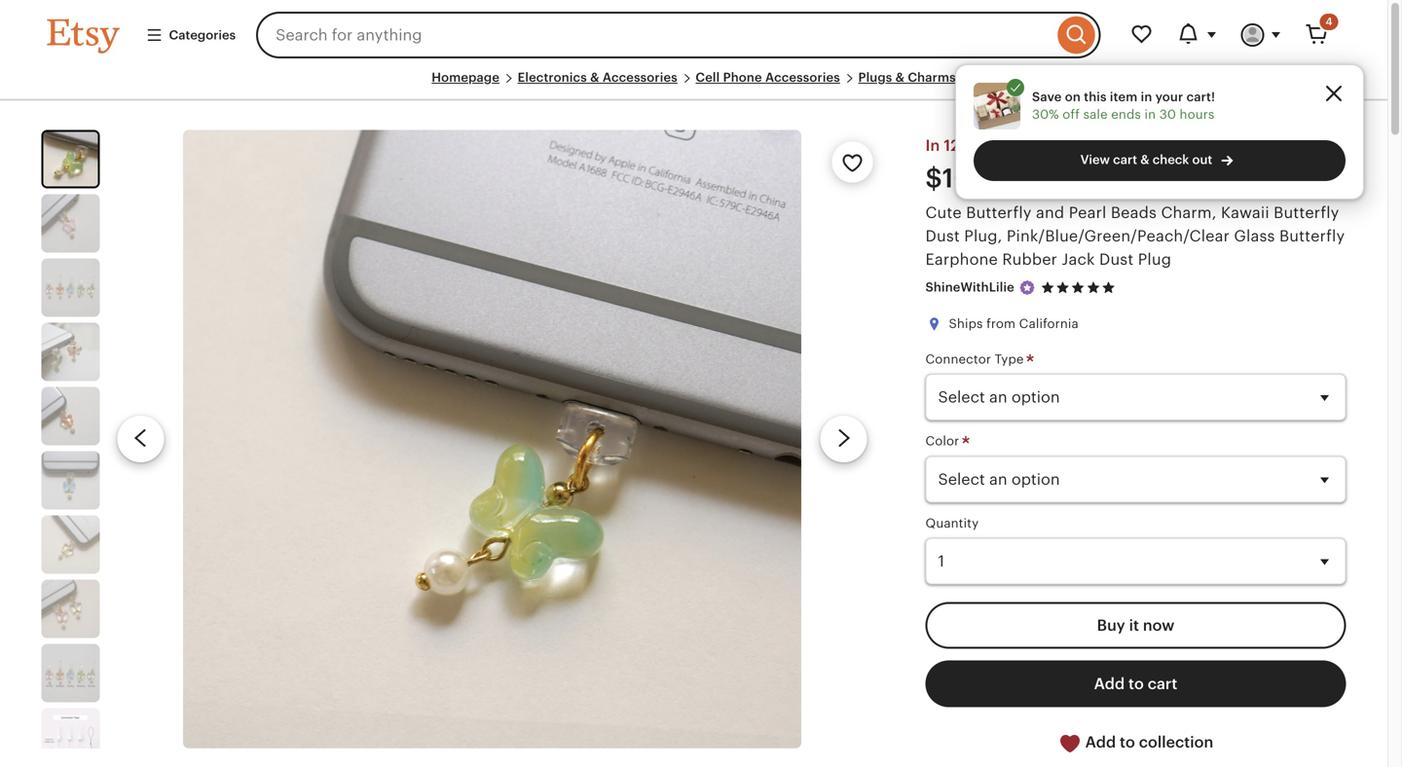 Task type: locate. For each thing, give the bounding box(es) containing it.
view
[[1081, 152, 1110, 167]]

0 horizontal spatial &
[[590, 70, 600, 85]]

in 12 carts $10.99
[[926, 137, 1012, 193]]

jack
[[1062, 251, 1095, 269]]

cell
[[696, 70, 720, 85]]

accessories for electronics & accessories
[[603, 70, 678, 85]]

accessories right phone
[[766, 70, 840, 85]]

0 vertical spatial cart
[[1113, 152, 1138, 167]]

& left check
[[1141, 152, 1150, 167]]

in
[[926, 137, 940, 154]]

cute butterfly and pearl beads charm kawaii butterfly dust image 8 image
[[41, 580, 100, 639]]

cart
[[1113, 152, 1138, 167], [1148, 675, 1178, 693]]

butterfly right glass
[[1280, 228, 1345, 245]]

dust down pink/blue/green/peach/clear
[[1100, 251, 1134, 269]]

shinewithlilie
[[926, 280, 1015, 295]]

plug,
[[965, 228, 1003, 245]]

in left 30
[[1145, 107, 1156, 122]]

accessories
[[603, 70, 678, 85], [766, 70, 840, 85]]

12
[[944, 137, 960, 154]]

collection
[[1139, 734, 1214, 751]]

to left collection
[[1120, 734, 1136, 751]]

to
[[1129, 675, 1144, 693], [1120, 734, 1136, 751]]

& right plugs
[[896, 70, 905, 85]]

star_seller image
[[1019, 279, 1036, 297]]

cart inside button
[[1148, 675, 1178, 693]]

None search field
[[256, 12, 1101, 58]]

1 vertical spatial add
[[1086, 734, 1116, 751]]

plug
[[1138, 251, 1172, 269]]

color
[[926, 434, 963, 449]]

cart right view
[[1113, 152, 1138, 167]]

to inside add to collection button
[[1120, 734, 1136, 751]]

charms
[[908, 70, 956, 85]]

sale
[[1084, 107, 1108, 122]]

carts
[[964, 137, 1002, 154]]

1 horizontal spatial &
[[896, 70, 905, 85]]

add
[[1094, 675, 1125, 693], [1086, 734, 1116, 751]]

menu bar
[[47, 70, 1341, 101]]

to for cart
[[1129, 675, 1144, 693]]

dust down cute
[[926, 228, 960, 245]]

1 accessories from the left
[[603, 70, 678, 85]]

1 horizontal spatial accessories
[[766, 70, 840, 85]]

1 vertical spatial dust
[[1100, 251, 1134, 269]]

1 vertical spatial to
[[1120, 734, 1136, 751]]

2 horizontal spatial &
[[1141, 152, 1150, 167]]

accessories down search for anything 'text field'
[[603, 70, 678, 85]]

0 vertical spatial add
[[1094, 675, 1125, 693]]

0 horizontal spatial accessories
[[603, 70, 678, 85]]

0 horizontal spatial cute butterfly and pearl beads charm kawaii butterfly dust #4 green image
[[43, 132, 98, 187]]

butterfly up plug,
[[966, 204, 1032, 222]]

save
[[1032, 89, 1062, 104]]

add to cart button
[[926, 661, 1347, 708]]

item
[[1110, 89, 1138, 104]]

categories button
[[131, 17, 250, 53]]

1 vertical spatial cart
[[1148, 675, 1178, 693]]

in
[[1141, 89, 1153, 104], [1145, 107, 1156, 122]]

add down buy
[[1094, 675, 1125, 693]]

add to collection
[[1082, 734, 1214, 751]]

earphone
[[926, 251, 998, 269]]

in right 'item'
[[1141, 89, 1153, 104]]

30
[[1160, 107, 1177, 122]]

add for add to cart
[[1094, 675, 1125, 693]]

0 vertical spatial to
[[1129, 675, 1144, 693]]

off
[[1063, 107, 1080, 122]]

kawaii
[[1221, 204, 1270, 222]]

to down buy it now button
[[1129, 675, 1144, 693]]

buy
[[1097, 617, 1126, 635]]

dust
[[926, 228, 960, 245], [1100, 251, 1134, 269]]

add down add to cart
[[1086, 734, 1116, 751]]

1 horizontal spatial dust
[[1100, 251, 1134, 269]]

2 accessories from the left
[[766, 70, 840, 85]]

& right electronics
[[590, 70, 600, 85]]

1 horizontal spatial cart
[[1148, 675, 1178, 693]]

it
[[1129, 617, 1140, 635]]

quantity
[[926, 516, 979, 531]]

cart down now
[[1148, 675, 1178, 693]]

ships from california
[[949, 317, 1079, 331]]

buy it now button
[[926, 602, 1347, 649]]

& for plugs
[[896, 70, 905, 85]]

cute butterfly and pearl beads charm kawaii butterfly dust #4 green image
[[183, 130, 802, 749], [43, 132, 98, 187]]

none search field inside categories "banner"
[[256, 12, 1101, 58]]

&
[[590, 70, 600, 85], [896, 70, 905, 85], [1141, 152, 1150, 167]]

beads
[[1111, 204, 1157, 222]]

to inside add to cart button
[[1129, 675, 1144, 693]]

cart!
[[1187, 89, 1216, 104]]

cute butterfly and pearl beads charm kawaii butterfly dust image 10 image
[[41, 709, 100, 767]]

30%
[[1032, 107, 1059, 122]]

cute butterfly and pearl beads charm kawaii butterfly dust image 3 image
[[41, 259, 100, 317]]

butterfly
[[966, 204, 1032, 222], [1274, 204, 1340, 222], [1280, 228, 1345, 245]]

0 vertical spatial dust
[[926, 228, 960, 245]]

hours
[[1180, 107, 1215, 122]]

shinewithlilie link
[[926, 280, 1015, 295]]

plugs & charms link
[[859, 70, 956, 85]]

0 horizontal spatial dust
[[926, 228, 960, 245]]



Task type: describe. For each thing, give the bounding box(es) containing it.
cute butterfly and pearl beads charm kawaii butterfly dust #2 peach image
[[41, 387, 100, 446]]

california
[[1019, 317, 1079, 331]]

view cart & check out link
[[974, 140, 1346, 181]]

cell phone accessories link
[[696, 70, 840, 85]]

pink/blue/green/peach/clear
[[1007, 228, 1230, 245]]

menu bar containing homepage
[[47, 70, 1341, 101]]

plugs
[[859, 70, 892, 85]]

Search for anything text field
[[256, 12, 1053, 58]]

now
[[1143, 617, 1175, 635]]

glass
[[1234, 228, 1275, 245]]

0 vertical spatial in
[[1141, 89, 1153, 104]]

on
[[1065, 89, 1081, 104]]

and
[[1036, 204, 1065, 222]]

connector type
[[926, 352, 1028, 367]]

this
[[1084, 89, 1107, 104]]

homepage
[[432, 70, 500, 85]]

& for electronics
[[590, 70, 600, 85]]

add to cart
[[1094, 675, 1178, 693]]

1 horizontal spatial cute butterfly and pearl beads charm kawaii butterfly dust #4 green image
[[183, 130, 802, 749]]

check
[[1153, 152, 1190, 167]]

categories banner
[[12, 0, 1376, 70]]

4 link
[[1294, 12, 1341, 58]]

$10.99
[[926, 163, 1012, 193]]

ships
[[949, 317, 983, 331]]

phone
[[723, 70, 762, 85]]

type
[[995, 352, 1024, 367]]

cute butterfly and pearl beads charm, kawaii butterfly dust plug, pink/blue/green/peach/clear glass butterfly earphone rubber jack dust plug image
[[41, 194, 100, 253]]

plugs & charms
[[859, 70, 956, 85]]

add for add to collection
[[1086, 734, 1116, 751]]

charm,
[[1161, 204, 1217, 222]]

buy it now
[[1097, 617, 1175, 635]]

cute
[[926, 204, 962, 222]]

rubber
[[1003, 251, 1058, 269]]

add to collection button
[[926, 719, 1347, 767]]

connector
[[926, 352, 992, 367]]

butterfly up glass
[[1274, 204, 1340, 222]]

& inside view cart & check out link
[[1141, 152, 1150, 167]]

electronics
[[518, 70, 587, 85]]

out
[[1193, 152, 1213, 167]]

homepage link
[[432, 70, 500, 85]]

cute butterfly and pearl beads charm, kawaii butterfly dust plug, pink/blue/green/peach/clear glass butterfly earphone rubber jack dust plug
[[926, 204, 1345, 269]]

ends
[[1112, 107, 1141, 122]]

electronics & accessories link
[[518, 70, 678, 85]]

cute butterfly and pearl beads charm kawaii butterfly dust #3 blue image
[[41, 452, 100, 510]]

cute butterfly and pearl beads charm kawaii butterfly dust #5 clear image
[[41, 516, 100, 574]]

to for collection
[[1120, 734, 1136, 751]]

from
[[987, 317, 1016, 331]]

cute butterfly and pearl beads charm kawaii butterfly dust image 4 image
[[41, 323, 100, 381]]

view cart & check out
[[1081, 152, 1213, 167]]

pearl
[[1069, 204, 1107, 222]]

categories
[[169, 28, 236, 42]]

your
[[1156, 89, 1184, 104]]

cell phone accessories
[[696, 70, 840, 85]]

0 horizontal spatial cart
[[1113, 152, 1138, 167]]

1 vertical spatial in
[[1145, 107, 1156, 122]]

electronics & accessories
[[518, 70, 678, 85]]

4
[[1326, 16, 1333, 28]]

save on this item in your cart! 30% off sale ends in 30 hours
[[1032, 89, 1216, 122]]

accessories for cell phone accessories
[[766, 70, 840, 85]]

cute butterfly and pearl beads charm kawaii butterfly dust image 9 image
[[41, 644, 100, 703]]



Task type: vqa. For each thing, say whether or not it's contained in the screenshot.
seller.
no



